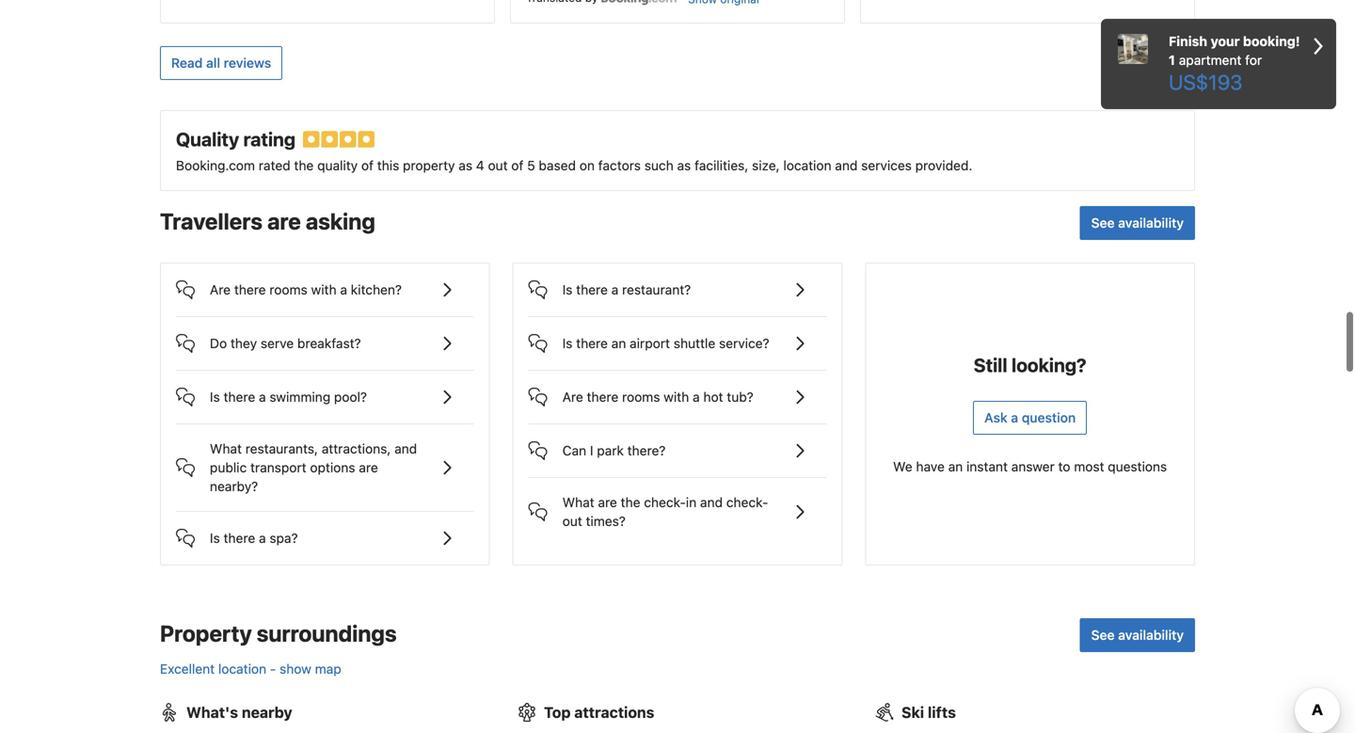 Task type: describe. For each thing, give the bounding box(es) containing it.
1 of from the left
[[362, 158, 374, 173]]

based
[[539, 158, 576, 173]]

read all reviews
[[171, 55, 271, 70]]

a inside "button"
[[1012, 410, 1019, 425]]

property
[[403, 158, 455, 173]]

read all reviews button
[[160, 46, 283, 80]]

top
[[544, 704, 571, 722]]

see availability button for property surroundings
[[1081, 618, 1196, 652]]

there for is there a swimming pool?
[[224, 389, 255, 405]]

such
[[645, 158, 674, 173]]

booking.com rated the quality of this property as 4 out of 5 based on factors such as facilities, size, location and services provided.
[[176, 158, 973, 173]]

is there an airport shuttle service? button
[[529, 317, 827, 355]]

hot
[[704, 389, 724, 405]]

transport
[[250, 460, 307, 475]]

for
[[1246, 52, 1263, 68]]

availability for property surroundings
[[1119, 627, 1185, 643]]

out inside what are the check-in and check- out times?
[[563, 513, 583, 529]]

quality
[[176, 128, 239, 150]]

is there a swimming pool? button
[[176, 371, 474, 408]]

2 check- from the left
[[727, 495, 769, 510]]

what are the check-in and check- out times?
[[563, 495, 769, 529]]

the for rated
[[294, 158, 314, 173]]

rightchevron image
[[1314, 32, 1324, 60]]

have
[[917, 459, 945, 474]]

can i park there?
[[563, 443, 666, 458]]

your
[[1211, 33, 1241, 49]]

travellers
[[160, 208, 263, 234]]

and inside what restaurants, attractions, and public transport options are nearby?
[[395, 441, 417, 456]]

there for is there an airport shuttle service?
[[576, 335, 608, 351]]

a inside is there a restaurant? button
[[612, 282, 619, 297]]

surroundings
[[257, 620, 397, 647]]

5
[[527, 158, 535, 173]]

are inside what restaurants, attractions, and public transport options are nearby?
[[359, 460, 378, 475]]

we have an instant answer to most questions
[[894, 459, 1168, 474]]

what's
[[186, 704, 238, 722]]

0 vertical spatial location
[[784, 158, 832, 173]]

lifts
[[928, 704, 956, 722]]

map
[[315, 661, 342, 677]]

spa?
[[270, 530, 298, 546]]

finish your booking! 1 apartment for us$193
[[1169, 33, 1301, 94]]

to
[[1059, 459, 1071, 474]]

ski lifts
[[902, 704, 956, 722]]

questions
[[1108, 459, 1168, 474]]

rated
[[259, 158, 291, 173]]

do they serve breakfast? button
[[176, 317, 474, 355]]

is there a swimming pool?
[[210, 389, 367, 405]]

restaurants,
[[246, 441, 318, 456]]

2 as from the left
[[677, 158, 691, 173]]

there for is there a restaurant?
[[576, 282, 608, 297]]

us$193
[[1169, 70, 1243, 94]]

is there a restaurant? button
[[529, 263, 827, 301]]

nearby
[[242, 704, 293, 722]]

ski
[[902, 704, 925, 722]]

attractions
[[575, 704, 655, 722]]

public
[[210, 460, 247, 475]]

finish
[[1169, 33, 1208, 49]]

are there rooms with a kitchen?
[[210, 282, 402, 297]]

a inside is there a swimming pool? button
[[259, 389, 266, 405]]

still looking?
[[974, 354, 1087, 376]]

this
[[377, 158, 400, 173]]

still
[[974, 354, 1008, 376]]

size,
[[752, 158, 780, 173]]

in
[[686, 495, 697, 510]]

the for are
[[621, 495, 641, 510]]

see for property surroundings
[[1092, 627, 1115, 643]]

kitchen?
[[351, 282, 402, 297]]

we
[[894, 459, 913, 474]]

booking!
[[1244, 33, 1301, 49]]

are for what
[[598, 495, 618, 510]]

shuttle
[[674, 335, 716, 351]]

0 horizontal spatial location
[[218, 661, 267, 677]]

travellers are asking
[[160, 208, 376, 234]]

are there rooms with a kitchen? button
[[176, 263, 474, 301]]

attractions,
[[322, 441, 391, 456]]

an for airport
[[612, 335, 626, 351]]

what for what restaurants, attractions, and public transport options are nearby?
[[210, 441, 242, 456]]

see availability for travellers are asking
[[1092, 215, 1185, 231]]

a inside are there rooms with a hot tub? button
[[693, 389, 700, 405]]

asking
[[306, 208, 376, 234]]

ask a question
[[985, 410, 1076, 425]]

excellent
[[160, 661, 215, 677]]



Task type: locate. For each thing, give the bounding box(es) containing it.
are up do
[[210, 282, 231, 297]]

and inside what are the check-in and check- out times?
[[701, 495, 723, 510]]

0 horizontal spatial with
[[311, 282, 337, 297]]

is there a spa? button
[[176, 512, 474, 550]]

1 horizontal spatial are
[[563, 389, 584, 405]]

is left restaurant?
[[563, 282, 573, 297]]

park
[[597, 443, 624, 458]]

1 vertical spatial availability
[[1119, 627, 1185, 643]]

there for is there a spa?
[[224, 530, 255, 546]]

0 vertical spatial the
[[294, 158, 314, 173]]

1 horizontal spatial as
[[677, 158, 691, 173]]

location
[[784, 158, 832, 173], [218, 661, 267, 677]]

what for what are the check-in and check- out times?
[[563, 495, 595, 510]]

1 horizontal spatial out
[[563, 513, 583, 529]]

0 horizontal spatial rooms
[[270, 282, 308, 297]]

reviews
[[224, 55, 271, 70]]

show
[[280, 661, 312, 677]]

are for are there rooms with a kitchen?
[[210, 282, 231, 297]]

1 vertical spatial are
[[359, 460, 378, 475]]

is there a spa?
[[210, 530, 298, 546]]

a right ask
[[1012, 410, 1019, 425]]

there for are there rooms with a hot tub?
[[587, 389, 619, 405]]

what inside what restaurants, attractions, and public transport options are nearby?
[[210, 441, 242, 456]]

out right 4
[[488, 158, 508, 173]]

most
[[1075, 459, 1105, 474]]

1 horizontal spatial what
[[563, 495, 595, 510]]

0 vertical spatial out
[[488, 158, 508, 173]]

what
[[210, 441, 242, 456], [563, 495, 595, 510]]

services
[[862, 158, 912, 173]]

an inside button
[[612, 335, 626, 351]]

1 horizontal spatial of
[[512, 158, 524, 173]]

and right in
[[701, 495, 723, 510]]

are left asking
[[267, 208, 301, 234]]

check-
[[644, 495, 686, 510], [727, 495, 769, 510]]

apartment
[[1180, 52, 1242, 68]]

there up the park
[[587, 389, 619, 405]]

question
[[1022, 410, 1076, 425]]

check- right in
[[727, 495, 769, 510]]

0 horizontal spatial check-
[[644, 495, 686, 510]]

what restaurants, attractions, and public transport options are nearby? button
[[176, 424, 474, 496]]

2 see availability from the top
[[1092, 627, 1185, 643]]

rooms for kitchen?
[[270, 282, 308, 297]]

on
[[580, 158, 595, 173]]

are inside what are the check-in and check- out times?
[[598, 495, 618, 510]]

airport
[[630, 335, 670, 351]]

an for instant
[[949, 459, 963, 474]]

1 see availability button from the top
[[1081, 206, 1196, 240]]

rooms up there?
[[622, 389, 660, 405]]

the inside what are the check-in and check- out times?
[[621, 495, 641, 510]]

an left airport
[[612, 335, 626, 351]]

are inside button
[[210, 282, 231, 297]]

0 vertical spatial and
[[836, 158, 858, 173]]

0 vertical spatial see availability button
[[1081, 206, 1196, 240]]

availability for travellers are asking
[[1119, 215, 1185, 231]]

there up they
[[234, 282, 266, 297]]

1
[[1169, 52, 1176, 68]]

2 see from the top
[[1092, 627, 1115, 643]]

all
[[206, 55, 220, 70]]

a left 'hot'
[[693, 389, 700, 405]]

with inside button
[[664, 389, 689, 405]]

0 vertical spatial are
[[267, 208, 301, 234]]

a
[[340, 282, 347, 297], [612, 282, 619, 297], [259, 389, 266, 405], [693, 389, 700, 405], [1012, 410, 1019, 425], [259, 530, 266, 546]]

see availability button
[[1081, 206, 1196, 240], [1081, 618, 1196, 652]]

what up public
[[210, 441, 242, 456]]

1 horizontal spatial check-
[[727, 495, 769, 510]]

2 see availability button from the top
[[1081, 618, 1196, 652]]

swimming
[[270, 389, 331, 405]]

1 vertical spatial the
[[621, 495, 641, 510]]

0 vertical spatial an
[[612, 335, 626, 351]]

with up do they serve breakfast? button
[[311, 282, 337, 297]]

with inside button
[[311, 282, 337, 297]]

looking?
[[1012, 354, 1087, 376]]

1 horizontal spatial an
[[949, 459, 963, 474]]

do
[[210, 335, 227, 351]]

a left swimming
[[259, 389, 266, 405]]

there for are there rooms with a kitchen?
[[234, 282, 266, 297]]

and left services
[[836, 158, 858, 173]]

2 of from the left
[[512, 158, 524, 173]]

nearby?
[[210, 479, 258, 494]]

0 horizontal spatial the
[[294, 158, 314, 173]]

options
[[310, 460, 355, 475]]

check- down there?
[[644, 495, 686, 510]]

are for travellers
[[267, 208, 301, 234]]

rating
[[243, 128, 296, 150]]

rooms inside button
[[622, 389, 660, 405]]

an
[[612, 335, 626, 351], [949, 459, 963, 474]]

1 horizontal spatial with
[[664, 389, 689, 405]]

quality rating
[[176, 128, 296, 150]]

a left spa?
[[259, 530, 266, 546]]

the
[[294, 158, 314, 173], [621, 495, 641, 510]]

is for is there a swimming pool?
[[210, 389, 220, 405]]

of left this
[[362, 158, 374, 173]]

what are the check-in and check- out times? button
[[529, 478, 827, 531]]

factors
[[599, 158, 641, 173]]

what's nearby
[[186, 704, 293, 722]]

ask
[[985, 410, 1008, 425]]

1 vertical spatial see
[[1092, 627, 1115, 643]]

a left restaurant?
[[612, 282, 619, 297]]

1 see from the top
[[1092, 215, 1115, 231]]

0 vertical spatial are
[[210, 282, 231, 297]]

rooms up the do they serve breakfast?
[[270, 282, 308, 297]]

read
[[171, 55, 203, 70]]

1 horizontal spatial rooms
[[622, 389, 660, 405]]

0 horizontal spatial out
[[488, 158, 508, 173]]

is down "nearby?"
[[210, 530, 220, 546]]

is for is there a spa?
[[210, 530, 220, 546]]

are
[[210, 282, 231, 297], [563, 389, 584, 405]]

1 horizontal spatial and
[[701, 495, 723, 510]]

of left 5
[[512, 158, 524, 173]]

2 horizontal spatial and
[[836, 158, 858, 173]]

with
[[311, 282, 337, 297], [664, 389, 689, 405]]

provided.
[[916, 158, 973, 173]]

0 vertical spatial see
[[1092, 215, 1115, 231]]

what restaurants, attractions, and public transport options are nearby?
[[210, 441, 417, 494]]

they
[[231, 335, 257, 351]]

of
[[362, 158, 374, 173], [512, 158, 524, 173]]

location left the -
[[218, 661, 267, 677]]

pool?
[[334, 389, 367, 405]]

-
[[270, 661, 276, 677]]

1 vertical spatial location
[[218, 661, 267, 677]]

booking.com
[[176, 158, 255, 173]]

location right size,
[[784, 158, 832, 173]]

rooms inside button
[[270, 282, 308, 297]]

0 horizontal spatial are
[[267, 208, 301, 234]]

is
[[563, 282, 573, 297], [563, 335, 573, 351], [210, 389, 220, 405], [210, 530, 220, 546]]

2 horizontal spatial are
[[598, 495, 618, 510]]

rooms
[[270, 282, 308, 297], [622, 389, 660, 405]]

and
[[836, 158, 858, 173], [395, 441, 417, 456], [701, 495, 723, 510]]

with for kitchen?
[[311, 282, 337, 297]]

are there rooms with a hot tub?
[[563, 389, 754, 405]]

2 availability from the top
[[1119, 627, 1185, 643]]

1 vertical spatial are
[[563, 389, 584, 405]]

an right the have
[[949, 459, 963, 474]]

quality
[[317, 158, 358, 173]]

0 horizontal spatial an
[[612, 335, 626, 351]]

1 vertical spatial out
[[563, 513, 583, 529]]

1 as from the left
[[459, 158, 473, 173]]

answer
[[1012, 459, 1055, 474]]

a inside is there a spa? button
[[259, 530, 266, 546]]

property
[[160, 620, 252, 647]]

property surroundings
[[160, 620, 397, 647]]

there down they
[[224, 389, 255, 405]]

can i park there? button
[[529, 424, 827, 462]]

times?
[[586, 513, 626, 529]]

ask a question button
[[974, 401, 1088, 435]]

are up the times?
[[598, 495, 618, 510]]

0 vertical spatial rooms
[[270, 282, 308, 297]]

as right such
[[677, 158, 691, 173]]

0 vertical spatial what
[[210, 441, 242, 456]]

the right rated
[[294, 158, 314, 173]]

a left the kitchen?
[[340, 282, 347, 297]]

2 vertical spatial and
[[701, 495, 723, 510]]

1 horizontal spatial the
[[621, 495, 641, 510]]

0 vertical spatial availability
[[1119, 215, 1185, 231]]

1 vertical spatial and
[[395, 441, 417, 456]]

i
[[590, 443, 594, 458]]

excellent location - show map
[[160, 661, 342, 677]]

there?
[[628, 443, 666, 458]]

1 see availability from the top
[[1092, 215, 1185, 231]]

1 vertical spatial what
[[563, 495, 595, 510]]

do they serve breakfast?
[[210, 335, 361, 351]]

1 horizontal spatial location
[[784, 158, 832, 173]]

there left airport
[[576, 335, 608, 351]]

what up the times?
[[563, 495, 595, 510]]

can
[[563, 443, 587, 458]]

is for is there a restaurant?
[[563, 282, 573, 297]]

1 check- from the left
[[644, 495, 686, 510]]

see availability button for travellers are asking
[[1081, 206, 1196, 240]]

the up the times?
[[621, 495, 641, 510]]

is there a restaurant?
[[563, 282, 691, 297]]

a inside button
[[340, 282, 347, 297]]

are for are there rooms with a hot tub?
[[563, 389, 584, 405]]

rooms for hot
[[622, 389, 660, 405]]

are down the attractions,
[[359, 460, 378, 475]]

there left restaurant?
[[576, 282, 608, 297]]

1 vertical spatial see availability
[[1092, 627, 1185, 643]]

are there rooms with a hot tub? button
[[529, 371, 827, 408]]

1 vertical spatial see availability button
[[1081, 618, 1196, 652]]

instant
[[967, 459, 1008, 474]]

restaurant?
[[622, 282, 691, 297]]

is down do
[[210, 389, 220, 405]]

0 horizontal spatial of
[[362, 158, 374, 173]]

there
[[234, 282, 266, 297], [576, 282, 608, 297], [576, 335, 608, 351], [224, 389, 255, 405], [587, 389, 619, 405], [224, 530, 255, 546]]

0 horizontal spatial are
[[210, 282, 231, 297]]

1 vertical spatial an
[[949, 459, 963, 474]]

is inside button
[[210, 389, 220, 405]]

what inside what are the check-in and check- out times?
[[563, 495, 595, 510]]

with left 'hot'
[[664, 389, 689, 405]]

top attractions
[[544, 704, 655, 722]]

0 horizontal spatial what
[[210, 441, 242, 456]]

1 vertical spatial with
[[664, 389, 689, 405]]

as left 4
[[459, 158, 473, 173]]

is there an airport shuttle service?
[[563, 335, 770, 351]]

1 horizontal spatial are
[[359, 460, 378, 475]]

1 vertical spatial rooms
[[622, 389, 660, 405]]

out left the times?
[[563, 513, 583, 529]]

is for is there an airport shuttle service?
[[563, 335, 573, 351]]

4
[[476, 158, 485, 173]]

serve
[[261, 335, 294, 351]]

there left spa?
[[224, 530, 255, 546]]

see for travellers are asking
[[1092, 215, 1115, 231]]

is down is there a restaurant?
[[563, 335, 573, 351]]

2 vertical spatial are
[[598, 495, 618, 510]]

tub?
[[727, 389, 754, 405]]

0 vertical spatial with
[[311, 282, 337, 297]]

0 horizontal spatial and
[[395, 441, 417, 456]]

are inside button
[[563, 389, 584, 405]]

with for hot
[[664, 389, 689, 405]]

0 vertical spatial see availability
[[1092, 215, 1185, 231]]

see availability for property surroundings
[[1092, 627, 1185, 643]]

0 horizontal spatial as
[[459, 158, 473, 173]]

1 availability from the top
[[1119, 215, 1185, 231]]

and right the attractions,
[[395, 441, 417, 456]]

are up can at bottom
[[563, 389, 584, 405]]



Task type: vqa. For each thing, say whether or not it's contained in the screenshot.
'Los Angeles to San José del Cabo' "IMAGE" on the right of page
no



